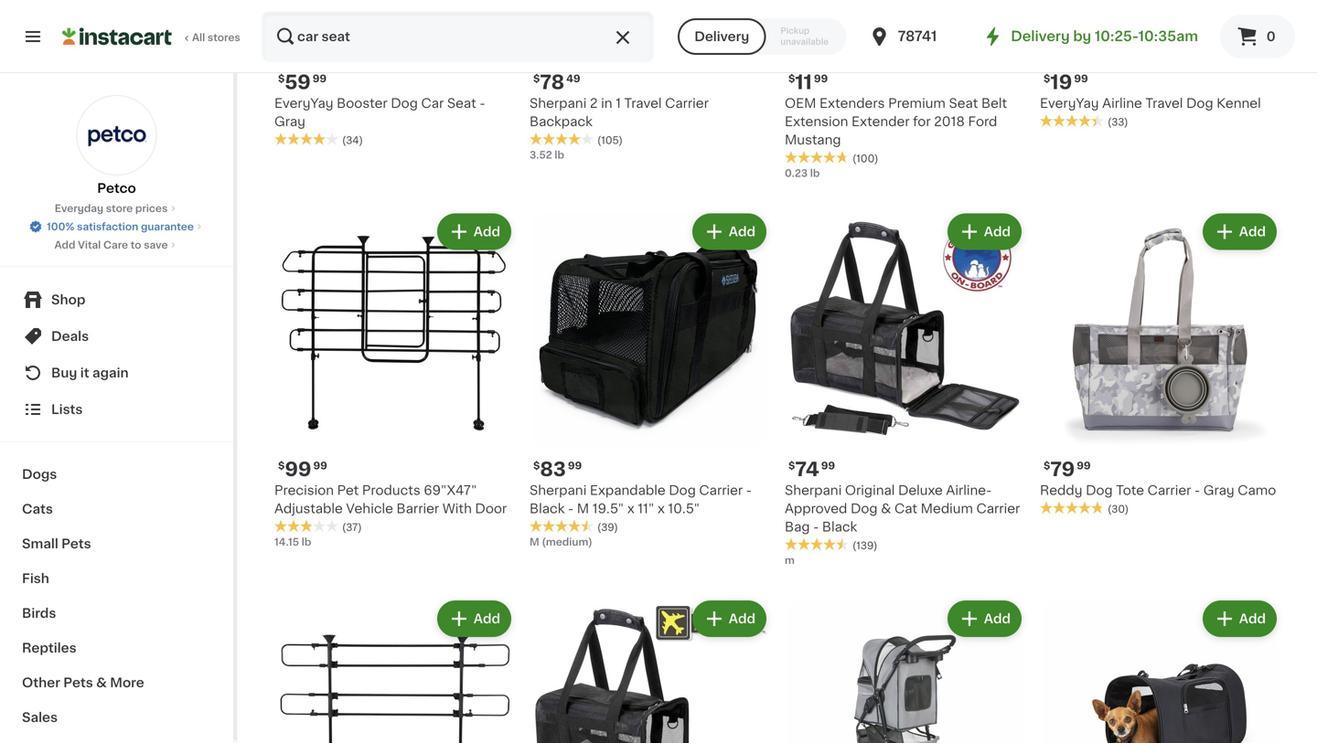Task type: describe. For each thing, give the bounding box(es) containing it.
79
[[1051, 460, 1076, 480]]

best seller for 78
[[535, 54, 581, 62]]

$ 19 99
[[1044, 73, 1089, 92]]

best for 78
[[535, 54, 555, 62]]

airline-
[[947, 485, 992, 497]]

shop link
[[11, 282, 222, 318]]

original
[[846, 485, 895, 497]]

in
[[601, 97, 613, 110]]

$ for 11
[[789, 74, 796, 84]]

(37)
[[342, 523, 362, 533]]

dogs
[[22, 469, 57, 481]]

vehicle
[[346, 503, 393, 516]]

seller for 59
[[302, 54, 326, 62]]

0.23
[[785, 168, 808, 178]]

dog inside everyyay booster dog car seat - gray
[[391, 97, 418, 110]]

sherpani 2 in 1 travel carrier backpack
[[530, 97, 709, 128]]

0 horizontal spatial m
[[530, 538, 540, 548]]

78
[[540, 73, 565, 92]]

(34)
[[342, 135, 363, 146]]

(30)
[[1108, 505, 1129, 515]]

0
[[1267, 30, 1276, 43]]

guarantee
[[141, 222, 194, 232]]

1 vertical spatial &
[[96, 677, 107, 690]]

99 for 83
[[568, 461, 582, 471]]

fish
[[22, 573, 49, 586]]

11
[[796, 73, 812, 92]]

service type group
[[678, 18, 847, 55]]

99 for 59
[[313, 74, 327, 84]]

kennel
[[1217, 97, 1262, 110]]

prices
[[135, 204, 168, 214]]

travel inside "sherpani 2 in 1 travel carrier backpack"
[[625, 97, 662, 110]]

deals
[[51, 330, 89, 343]]

(39)
[[598, 523, 618, 533]]

99 for 79
[[1077, 461, 1091, 471]]

10:25-
[[1095, 30, 1139, 43]]

$ 83 99
[[534, 460, 582, 480]]

m inside sherpani expandable dog carrier - black - m 19.5" x 11" x 10.5"
[[577, 503, 589, 516]]

2 x from the left
[[658, 503, 665, 516]]

small
[[22, 538, 58, 551]]

1
[[616, 97, 621, 110]]

cats link
[[11, 492, 222, 527]]

$ 74 99
[[789, 460, 836, 480]]

tote
[[1117, 485, 1145, 497]]

69"x47"
[[424, 485, 477, 497]]

sherpani for 83
[[530, 485, 587, 497]]

78741 button
[[869, 11, 979, 62]]

petco
[[97, 182, 136, 195]]

pets for small
[[61, 538, 91, 551]]

lb for 78
[[555, 150, 565, 160]]

0.23 lb
[[785, 168, 820, 178]]

$ for 19
[[1044, 74, 1051, 84]]

airline
[[1103, 97, 1143, 110]]

- inside sherpani original deluxe airline- approved dog & cat medium carrier bag - black
[[814, 521, 819, 534]]

49
[[567, 74, 581, 84]]

petco link
[[76, 95, 157, 198]]

best for 59
[[280, 54, 300, 62]]

$ for 79
[[1044, 461, 1051, 471]]

backpack
[[530, 115, 593, 128]]

2 travel from the left
[[1146, 97, 1184, 110]]

precision pet products 69"x47" adjustable vehicle barrier with door
[[275, 485, 507, 516]]

barrier
[[397, 503, 439, 516]]

$ for 59
[[278, 74, 285, 84]]

all
[[192, 32, 205, 43]]

pets for other
[[63, 677, 93, 690]]

by
[[1074, 30, 1092, 43]]

small pets link
[[11, 527, 222, 562]]

99 for 19
[[1075, 74, 1089, 84]]

74
[[796, 460, 820, 480]]

carrier inside "sherpani 2 in 1 travel carrier backpack"
[[665, 97, 709, 110]]

premium
[[889, 97, 946, 110]]

save
[[144, 240, 168, 250]]

100% satisfaction guarantee
[[47, 222, 194, 232]]

extenders
[[820, 97, 885, 110]]

precision
[[275, 485, 334, 497]]

bag
[[785, 521, 810, 534]]

for
[[913, 115, 931, 128]]

0 button
[[1221, 15, 1296, 59]]

2
[[590, 97, 598, 110]]

product group containing 74
[[785, 210, 1026, 568]]

seat inside oem extenders premium seat belt extension extender for 2018 ford mustang
[[949, 97, 979, 110]]

everyyay for 19
[[1040, 97, 1100, 110]]

product group containing 99
[[275, 210, 515, 550]]

dog up (30)
[[1086, 485, 1113, 497]]

adjustable
[[275, 503, 343, 516]]

medium
[[921, 503, 974, 516]]

sherpani expandable dog carrier - black - m 19.5" x 11" x 10.5"
[[530, 485, 752, 516]]

vital
[[78, 240, 101, 250]]

oem
[[785, 97, 817, 110]]

mustang
[[785, 134, 841, 146]]

best seller for 59
[[280, 54, 326, 62]]

carrier inside sherpani expandable dog carrier - black - m 19.5" x 11" x 10.5"
[[700, 485, 743, 497]]

lb for 99
[[302, 538, 311, 548]]

99 for 99
[[313, 461, 327, 471]]

cats
[[22, 503, 53, 516]]

11"
[[638, 503, 655, 516]]

seat inside everyyay booster dog car seat - gray
[[447, 97, 477, 110]]

$ 79 99
[[1044, 460, 1091, 480]]

belt
[[982, 97, 1008, 110]]

everyyay for 59
[[275, 97, 334, 110]]

2018
[[935, 115, 965, 128]]

door
[[475, 503, 507, 516]]

small pets
[[22, 538, 91, 551]]

all stores
[[192, 32, 240, 43]]

other
[[22, 677, 60, 690]]

10:35am
[[1139, 30, 1199, 43]]

add inside "add vital care to save" link
[[54, 240, 75, 250]]

(139)
[[853, 541, 878, 551]]

other pets & more
[[22, 677, 144, 690]]

sales
[[22, 712, 58, 725]]

sherpani original deluxe airline- approved dog & cat medium carrier bag - black
[[785, 485, 1021, 534]]

more
[[110, 677, 144, 690]]

reddy dog tote carrier - gray camo
[[1040, 485, 1277, 497]]



Task type: vqa. For each thing, say whether or not it's contained in the screenshot.
Pickup ready in 45 min for Lazy Acres
no



Task type: locate. For each thing, give the bounding box(es) containing it.
$ inside $ 99 99
[[278, 461, 285, 471]]

seat right car
[[447, 97, 477, 110]]

everyyay down '$ 19 99'
[[1040, 97, 1100, 110]]

$ inside the $ 78 49
[[534, 74, 540, 84]]

best seller up the $ 78 49
[[535, 54, 581, 62]]

sherpani inside sherpani original deluxe airline- approved dog & cat medium carrier bag - black
[[785, 485, 842, 497]]

1 travel from the left
[[625, 97, 662, 110]]

2 seller from the left
[[557, 54, 581, 62]]

travel right airline
[[1146, 97, 1184, 110]]

0 horizontal spatial everyyay
[[275, 97, 334, 110]]

carrier right tote
[[1148, 485, 1192, 497]]

sherpani inside "sherpani 2 in 1 travel carrier backpack"
[[530, 97, 587, 110]]

2 horizontal spatial lb
[[811, 168, 820, 178]]

99 inside $ 79 99
[[1077, 461, 1091, 471]]

delivery button
[[678, 18, 766, 55]]

m left (medium)
[[530, 538, 540, 548]]

seller for 78
[[557, 54, 581, 62]]

sherpani up approved
[[785, 485, 842, 497]]

0 vertical spatial gray
[[275, 115, 306, 128]]

99 for 11
[[814, 74, 828, 84]]

everyyay down the $ 59 99 on the top
[[275, 97, 334, 110]]

seller up the $ 59 99 on the top
[[302, 54, 326, 62]]

dog left kennel
[[1187, 97, 1214, 110]]

lb for 11
[[811, 168, 820, 178]]

2 vertical spatial lb
[[302, 538, 311, 548]]

lb inside product 'group'
[[302, 538, 311, 548]]

99 inside $ 83 99
[[568, 461, 582, 471]]

sherpani for 78
[[530, 97, 587, 110]]

1 horizontal spatial seller
[[557, 54, 581, 62]]

delivery for delivery by 10:25-10:35am
[[1011, 30, 1070, 43]]

gray inside everyyay booster dog car seat - gray
[[275, 115, 306, 128]]

100% satisfaction guarantee button
[[28, 216, 205, 234]]

$ for 78
[[534, 74, 540, 84]]

everyyay airline travel dog kennel
[[1040, 97, 1262, 110]]

to
[[131, 240, 141, 250]]

99 for 74
[[822, 461, 836, 471]]

3.52
[[530, 150, 552, 160]]

1 horizontal spatial best seller
[[535, 54, 581, 62]]

satisfaction
[[77, 222, 138, 232]]

ford
[[969, 115, 998, 128]]

care
[[103, 240, 128, 250]]

(105)
[[598, 135, 623, 146]]

1 horizontal spatial seat
[[949, 97, 979, 110]]

deals link
[[11, 318, 222, 355]]

1 horizontal spatial gray
[[1204, 485, 1235, 497]]

petco logo image
[[76, 95, 157, 176]]

pets right other
[[63, 677, 93, 690]]

lb right 3.52
[[555, 150, 565, 160]]

1 horizontal spatial x
[[658, 503, 665, 516]]

$ for 74
[[789, 461, 796, 471]]

1 x from the left
[[627, 503, 635, 516]]

2 best from the left
[[535, 54, 555, 62]]

99 inside $ 11 99
[[814, 74, 828, 84]]

1 vertical spatial m
[[530, 538, 540, 548]]

black down approved
[[823, 521, 858, 534]]

m
[[577, 503, 589, 516], [530, 538, 540, 548]]

add
[[474, 226, 501, 238], [729, 226, 756, 238], [984, 226, 1011, 238], [1240, 226, 1267, 238], [54, 240, 75, 250], [474, 613, 501, 626], [729, 613, 756, 626], [984, 613, 1011, 626], [1240, 613, 1267, 626]]

best seller up the $ 59 99 on the top
[[280, 54, 326, 62]]

0 horizontal spatial &
[[96, 677, 107, 690]]

dog down original
[[851, 503, 878, 516]]

sales link
[[11, 701, 222, 736]]

(medium)
[[542, 538, 593, 548]]

delivery by 10:25-10:35am link
[[982, 26, 1199, 48]]

lists
[[51, 404, 83, 416]]

stores
[[208, 32, 240, 43]]

1 seller from the left
[[302, 54, 326, 62]]

other pets & more link
[[11, 666, 222, 701]]

1 everyyay from the left
[[275, 97, 334, 110]]

product group containing 79
[[1040, 210, 1281, 517]]

78741
[[898, 30, 937, 43]]

product group
[[275, 210, 515, 550], [530, 210, 771, 550], [785, 210, 1026, 568], [1040, 210, 1281, 517], [275, 598, 515, 744], [530, 598, 771, 744], [785, 598, 1026, 744], [1040, 598, 1281, 744]]

everyyay
[[275, 97, 334, 110], [1040, 97, 1100, 110]]

99 inside the $ 59 99
[[313, 74, 327, 84]]

car
[[421, 97, 444, 110]]

best up 78
[[535, 54, 555, 62]]

14.15 lb
[[275, 538, 311, 548]]

1 vertical spatial gray
[[1204, 485, 1235, 497]]

$ for 83
[[534, 461, 540, 471]]

deluxe
[[899, 485, 943, 497]]

reddy
[[1040, 485, 1083, 497]]

99 inside $ 99 99
[[313, 461, 327, 471]]

1 best from the left
[[280, 54, 300, 62]]

0 horizontal spatial delivery
[[695, 30, 750, 43]]

approved
[[785, 503, 848, 516]]

buy
[[51, 367, 77, 380]]

10.5"
[[668, 503, 700, 516]]

0 vertical spatial m
[[577, 503, 589, 516]]

expandable
[[590, 485, 666, 497]]

buy it again
[[51, 367, 129, 380]]

sherpani down $ 83 99
[[530, 485, 587, 497]]

0 horizontal spatial gray
[[275, 115, 306, 128]]

19
[[1051, 73, 1073, 92]]

seat
[[447, 97, 477, 110], [949, 97, 979, 110]]

camo
[[1238, 485, 1277, 497]]

0 horizontal spatial seat
[[447, 97, 477, 110]]

instacart logo image
[[62, 26, 172, 48]]

extension
[[785, 115, 849, 128]]

1 horizontal spatial delivery
[[1011, 30, 1070, 43]]

delivery
[[1011, 30, 1070, 43], [695, 30, 750, 43]]

0 horizontal spatial seller
[[302, 54, 326, 62]]

$ 78 49
[[534, 73, 581, 92]]

cat
[[895, 503, 918, 516]]

lb right 14.15
[[302, 538, 311, 548]]

0 vertical spatial pets
[[61, 538, 91, 551]]

sherpani for 74
[[785, 485, 842, 497]]

best
[[280, 54, 300, 62], [535, 54, 555, 62]]

everyday store prices link
[[55, 201, 179, 216]]

1 seat from the left
[[447, 97, 477, 110]]

1 vertical spatial lb
[[811, 168, 820, 178]]

add button
[[439, 216, 510, 248], [694, 216, 765, 248], [950, 216, 1020, 248], [1205, 216, 1276, 248], [439, 603, 510, 636], [694, 603, 765, 636], [950, 603, 1020, 636], [1205, 603, 1276, 636]]

products
[[362, 485, 421, 497]]

shop
[[51, 294, 85, 307]]

seller up 49
[[557, 54, 581, 62]]

black
[[530, 503, 565, 516], [823, 521, 858, 534]]

store
[[106, 204, 133, 214]]

1 vertical spatial black
[[823, 521, 858, 534]]

best up 59
[[280, 54, 300, 62]]

1 best seller from the left
[[280, 54, 326, 62]]

delivery for delivery
[[695, 30, 750, 43]]

everyyay inside everyyay booster dog car seat - gray
[[275, 97, 334, 110]]

1 horizontal spatial lb
[[555, 150, 565, 160]]

- inside everyyay booster dog car seat - gray
[[480, 97, 486, 110]]

& left cat
[[881, 503, 892, 516]]

gray down 59
[[275, 115, 306, 128]]

&
[[881, 503, 892, 516], [96, 677, 107, 690]]

0 horizontal spatial lb
[[302, 538, 311, 548]]

dog inside sherpani expandable dog carrier - black - m 19.5" x 11" x 10.5"
[[669, 485, 696, 497]]

1 horizontal spatial &
[[881, 503, 892, 516]]

it
[[80, 367, 89, 380]]

None search field
[[262, 11, 654, 62]]

2 everyyay from the left
[[1040, 97, 1100, 110]]

& left more
[[96, 677, 107, 690]]

& inside sherpani original deluxe airline- approved dog & cat medium carrier bag - black
[[881, 503, 892, 516]]

delivery inside button
[[695, 30, 750, 43]]

1 horizontal spatial everyyay
[[1040, 97, 1100, 110]]

sherpani up backpack
[[530, 97, 587, 110]]

2 best seller from the left
[[535, 54, 581, 62]]

delivery by 10:25-10:35am
[[1011, 30, 1199, 43]]

carrier right 1
[[665, 97, 709, 110]]

99 inside $ 74 99
[[822, 461, 836, 471]]

0 horizontal spatial best seller
[[280, 54, 326, 62]]

$
[[278, 74, 285, 84], [534, 74, 540, 84], [789, 74, 796, 84], [1044, 74, 1051, 84], [278, 461, 285, 471], [534, 461, 540, 471], [789, 461, 796, 471], [1044, 461, 1051, 471]]

0 horizontal spatial black
[[530, 503, 565, 516]]

pet
[[337, 485, 359, 497]]

$ inside $ 74 99
[[789, 461, 796, 471]]

everyyay booster dog car seat - gray
[[275, 97, 486, 128]]

0 vertical spatial lb
[[555, 150, 565, 160]]

0 horizontal spatial best
[[280, 54, 300, 62]]

$ inside $ 11 99
[[789, 74, 796, 84]]

$ 99 99
[[278, 460, 327, 480]]

dog left car
[[391, 97, 418, 110]]

0 horizontal spatial travel
[[625, 97, 662, 110]]

-
[[480, 97, 486, 110], [747, 485, 752, 497], [1195, 485, 1201, 497], [568, 503, 574, 516], [814, 521, 819, 534]]

$ inside $ 83 99
[[534, 461, 540, 471]]

2 seat from the left
[[949, 97, 979, 110]]

$ inside '$ 19 99'
[[1044, 74, 1051, 84]]

black up m (medium)
[[530, 503, 565, 516]]

83
[[540, 460, 566, 480]]

gray inside product 'group'
[[1204, 485, 1235, 497]]

pets right the "small"
[[61, 538, 91, 551]]

everyday store prices
[[55, 204, 168, 214]]

1 horizontal spatial black
[[823, 521, 858, 534]]

$ for 99
[[278, 461, 285, 471]]

carrier down airline-
[[977, 503, 1021, 516]]

3.52 lb
[[530, 150, 565, 160]]

0 vertical spatial &
[[881, 503, 892, 516]]

dog inside sherpani original deluxe airline- approved dog & cat medium carrier bag - black
[[851, 503, 878, 516]]

Search field
[[264, 13, 653, 60]]

black inside sherpani expandable dog carrier - black - m 19.5" x 11" x 10.5"
[[530, 503, 565, 516]]

gray left camo
[[1204, 485, 1235, 497]]

everyday
[[55, 204, 103, 214]]

99 inside '$ 19 99'
[[1075, 74, 1089, 84]]

100%
[[47, 222, 75, 232]]

$ 11 99
[[789, 73, 828, 92]]

sherpani inside sherpani expandable dog carrier - black - m 19.5" x 11" x 10.5"
[[530, 485, 587, 497]]

extender
[[852, 115, 910, 128]]

0 vertical spatial black
[[530, 503, 565, 516]]

dog up 10.5"
[[669, 485, 696, 497]]

dog
[[391, 97, 418, 110], [1187, 97, 1214, 110], [669, 485, 696, 497], [1086, 485, 1113, 497], [851, 503, 878, 516]]

$ inside the $ 59 99
[[278, 74, 285, 84]]

x right 11"
[[658, 503, 665, 516]]

1 horizontal spatial best
[[535, 54, 555, 62]]

1 horizontal spatial travel
[[1146, 97, 1184, 110]]

all stores link
[[62, 11, 242, 62]]

fish link
[[11, 562, 222, 597]]

product group containing 83
[[530, 210, 771, 550]]

carrier inside sherpani original deluxe airline- approved dog & cat medium carrier bag - black
[[977, 503, 1021, 516]]

1 horizontal spatial m
[[577, 503, 589, 516]]

black inside sherpani original deluxe airline- approved dog & cat medium carrier bag - black
[[823, 521, 858, 534]]

1 vertical spatial pets
[[63, 677, 93, 690]]

booster
[[337, 97, 388, 110]]

travel right 1
[[625, 97, 662, 110]]

$ 59 99
[[278, 73, 327, 92]]

$ inside $ 79 99
[[1044, 461, 1051, 471]]

add vital care to save link
[[54, 238, 179, 253]]

lb right 0.23
[[811, 168, 820, 178]]

oem extenders premium seat belt extension extender for 2018 ford mustang
[[785, 97, 1008, 146]]

m left "19.5""
[[577, 503, 589, 516]]

0 horizontal spatial x
[[627, 503, 635, 516]]

x left 11"
[[627, 503, 635, 516]]

travel
[[625, 97, 662, 110], [1146, 97, 1184, 110]]

carrier up 10.5"
[[700, 485, 743, 497]]

sherpani
[[530, 97, 587, 110], [530, 485, 587, 497], [785, 485, 842, 497]]

seat up 2018
[[949, 97, 979, 110]]



